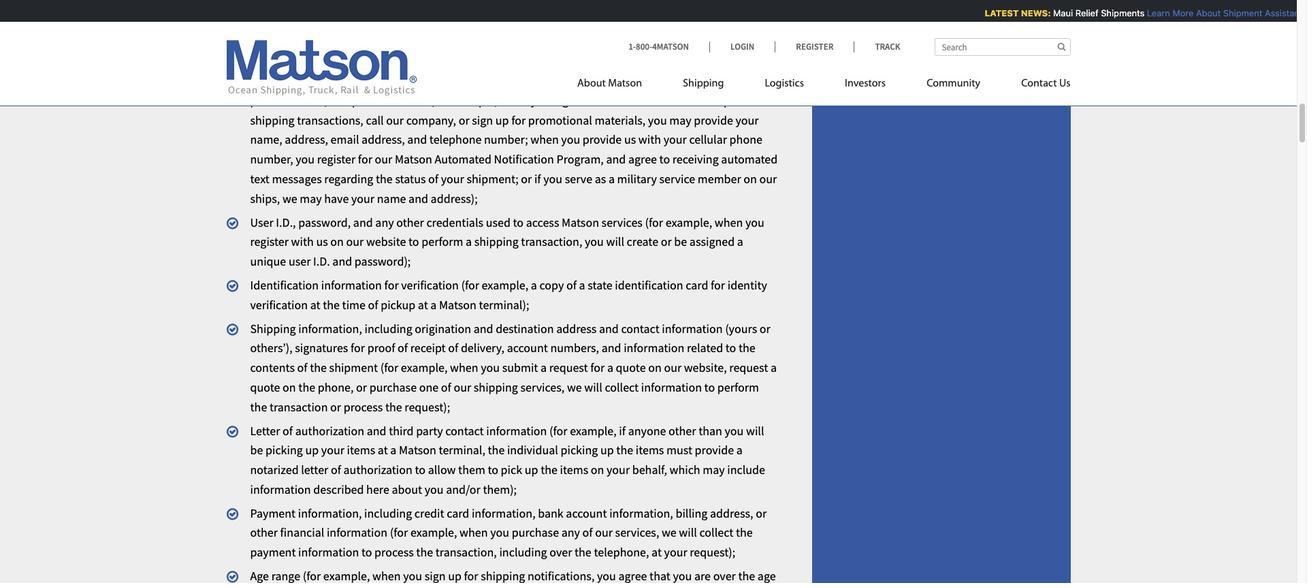 Task type: vqa. For each thing, say whether or not it's contained in the screenshot.
example, in Identification information for verification (for example, a copy of a state identification card for identity verification at the time of pickup at a Matson terminal);
yes



Task type: locate. For each thing, give the bounding box(es) containing it.
1 horizontal spatial collect
[[700, 525, 734, 541]]

0 horizontal spatial individual
[[348, 73, 399, 89]]

1 horizontal spatial account
[[566, 505, 607, 521]]

card down assigned
[[686, 277, 709, 293]]

2 horizontal spatial register
[[553, 92, 591, 108]]

may right which
[[703, 462, 725, 478]]

1 vertical spatial perform
[[422, 234, 463, 250]]

(for
[[431, 92, 449, 108], [645, 214, 664, 230], [461, 277, 480, 293], [381, 360, 399, 375], [550, 423, 568, 438], [390, 525, 408, 541]]

phone up call
[[352, 92, 385, 108]]

shipping inside top menu navigation
[[683, 78, 724, 89]]

1 vertical spatial quote
[[250, 379, 280, 395]]

information
[[382, 18, 443, 34], [321, 277, 382, 293], [662, 321, 723, 336], [624, 340, 685, 356], [642, 379, 702, 395], [487, 423, 547, 438], [250, 482, 311, 497], [327, 525, 388, 541], [298, 544, 359, 560]]

0 vertical spatial be
[[675, 234, 687, 250]]

about matson link
[[578, 72, 663, 99]]

(for inside shipping information, including origination and destination address and contact information (yours or others'), signatures for proof of receipt of delivery, account numbers, and information related to the contents of the shipment (for example, when you submit a request for a quote on our website, request a quote on the phone, or purchase one of our shipping services, we will collect information to perform the transaction or process the request);
[[381, 360, 399, 375]]

shipment
[[1223, 7, 1262, 18]]

shipping for shipping
[[683, 78, 724, 89]]

identification inside identification information for verification (for example, a copy of a state identification card for identity verification at the time of pickup at a matson terminal);
[[615, 277, 684, 293]]

example, up assigned
[[666, 214, 713, 230]]

our left website,
[[664, 360, 682, 375]]

1 vertical spatial purchase
[[512, 525, 559, 541]]

2 we from the left
[[738, 18, 754, 34]]

to left pick on the bottom left of the page
[[488, 462, 499, 478]]

website inside user i.d., password, and any other credentials used to access matson services (for example, when you register with us on our website to perform a shipping transaction, you will create or be assigned a unique user i.d. and password);
[[366, 234, 406, 250]]

0 vertical spatial process
[[344, 399, 383, 415]]

our up password);
[[346, 234, 364, 250]]

0 vertical spatial individual
[[348, 73, 399, 89]]

matson
[[608, 78, 642, 89], [395, 151, 432, 167], [562, 214, 599, 230], [439, 297, 477, 312], [399, 442, 437, 458]]

about
[[1196, 7, 1220, 18], [578, 78, 606, 89]]

matson inside user i.d., password, and any other credentials used to access matson services (for example, when you register with us on our website to perform a shipping transaction, you will create or be assigned a unique user i.d. and password);
[[562, 214, 599, 230]]

purchase inside the payment information, including credit card information, bank account information, billing address, or other financial information (for example, when you purchase any of our services, we will collect the payment information to process the transaction, including over the telephone, at your request);
[[512, 525, 559, 541]]

contact us link
[[1001, 72, 1071, 99]]

shipping inside identifiers, such as individual contact and identification information, including name, email address, postal address, and phone number (for example, when you register with us on our website to perform shipping transactions, call our company, or sign up for promotional materials, you may provide your name, address, email address, and telephone number; when you provide us with your cellular phone number, you register for our matson automated notification program, and agree to receiving automated text messages regarding the status of your shipment; or if you serve as a military service member on our ships, we may have your name and address);
[[250, 112, 295, 128]]

and right 'numbers,'
[[602, 340, 622, 356]]

transaction, inside the payment information, including credit card information, bank account information, billing address, or other financial information (for example, when you purchase any of our services, we will collect the payment information to process the transaction, including over the telephone, at your request);
[[436, 544, 497, 560]]

information, up signatures
[[299, 321, 362, 336]]

automated
[[435, 151, 492, 167]]

1 vertical spatial card
[[447, 505, 470, 521]]

1 horizontal spatial purchase
[[512, 525, 559, 541]]

2 request from the left
[[730, 360, 769, 375]]

1 horizontal spatial other
[[397, 214, 424, 230]]

unique
[[250, 253, 286, 269]]

interact
[[654, 18, 693, 34]]

1 picking from the left
[[266, 442, 303, 458]]

contact inside shipping information, including origination and destination address and contact information (yours or others'), signatures for proof of receipt of delivery, account numbers, and information related to the contents of the shipment (for example, when you submit a request for a quote on our website, request a quote on the phone, or purchase one of our shipping services, we will collect information to perform the transaction or process the request);
[[622, 321, 660, 336]]

on left behalf,
[[591, 462, 605, 478]]

0 vertical spatial quote
[[616, 360, 646, 375]]

0 vertical spatial shipping
[[683, 78, 724, 89]]

1 horizontal spatial any
[[562, 525, 580, 541]]

account
[[507, 340, 548, 356], [566, 505, 607, 521]]

investors
[[845, 78, 886, 89]]

0 vertical spatial account
[[507, 340, 548, 356]]

1 horizontal spatial contact
[[446, 423, 484, 438]]

about right more
[[1196, 7, 1220, 18]]

website
[[669, 92, 709, 108], [366, 234, 406, 250]]

information inside the information we receive varies depending on how you interact with us. we may receive the following types of information:
[[382, 18, 443, 34]]

1 horizontal spatial request);
[[690, 544, 736, 560]]

0 horizontal spatial if
[[535, 171, 541, 187]]

website up password);
[[366, 234, 406, 250]]

include
[[728, 462, 766, 478]]

information, up promotional
[[535, 73, 599, 89]]

blue matson logo with ocean, shipping, truck, rail and logistics written beneath it. image
[[227, 40, 417, 96]]

1 vertical spatial account
[[566, 505, 607, 521]]

1 vertical spatial provide
[[583, 132, 622, 147]]

example, inside letter of authorization and third party contact information (for example, if anyone other than you will be picking up your items at a matson terminal, the individual picking up the items must provide a notarized letter of authorization to allow them to pick up the items on your behalf, which may include information described here about you and/or them);
[[570, 423, 617, 438]]

identification down create
[[615, 277, 684, 293]]

1 vertical spatial services,
[[616, 525, 660, 541]]

other up must
[[669, 423, 697, 438]]

receive left varies
[[463, 18, 499, 34]]

shipping down submit
[[474, 379, 518, 395]]

shipping information, including origination and destination address and contact information (yours or others'), signatures for proof of receipt of delivery, account numbers, and information related to the contents of the shipment (for example, when you submit a request for a quote on our website, request a quote on the phone, or purchase one of our shipping services, we will collect information to perform the transaction or process the request);
[[250, 321, 777, 415]]

contact up 'number'
[[402, 73, 440, 89]]

address, right billing on the right bottom
[[710, 505, 754, 521]]

0 horizontal spatial any
[[376, 214, 394, 230]]

regarding
[[324, 171, 374, 187]]

will inside letter of authorization and third party contact information (for example, if anyone other than you will be picking up your items at a matson terminal, the individual picking up the items must provide a notarized letter of authorization to allow them to pick up the items on your behalf, which may include information described here about you and/or them);
[[747, 423, 765, 438]]

provide
[[694, 112, 734, 128], [583, 132, 622, 147], [695, 442, 734, 458]]

1-800-4matson
[[629, 41, 689, 52]]

name,
[[652, 73, 684, 89], [250, 132, 283, 147]]

information, down them);
[[472, 505, 536, 521]]

0 horizontal spatial transaction,
[[436, 544, 497, 560]]

or right (yours
[[760, 321, 771, 336]]

with left us. in the top of the page
[[696, 18, 718, 34]]

at up here
[[378, 442, 388, 458]]

transaction, down access
[[521, 234, 583, 250]]

0 horizontal spatial services,
[[521, 379, 565, 395]]

access
[[526, 214, 560, 230]]

1 vertical spatial us
[[625, 132, 636, 147]]

such
[[308, 73, 332, 89]]

when
[[500, 92, 529, 108], [531, 132, 559, 147], [715, 214, 743, 230], [450, 360, 479, 375], [460, 525, 488, 541]]

cellular
[[690, 132, 728, 147]]

credentials
[[427, 214, 484, 230]]

information down website,
[[642, 379, 702, 395]]

user
[[250, 214, 274, 230]]

1 vertical spatial other
[[669, 423, 697, 438]]

0 horizontal spatial about
[[578, 78, 606, 89]]

1 horizontal spatial if
[[619, 423, 626, 438]]

the down credit
[[416, 544, 433, 560]]

you right materials,
[[648, 112, 667, 128]]

other inside the payment information, including credit card information, bank account information, billing address, or other financial information (for example, when you purchase any of our services, we will collect the payment information to process the transaction, including over the telephone, at your request);
[[250, 525, 278, 541]]

if inside letter of authorization and third party contact information (for example, if anyone other than you will be picking up your items at a matson terminal, the individual picking up the items must provide a notarized letter of authorization to allow them to pick up the items on your behalf, which may include information described here about you and/or them);
[[619, 423, 626, 438]]

a
[[609, 171, 615, 187], [466, 234, 472, 250], [738, 234, 744, 250], [531, 277, 537, 293], [579, 277, 586, 293], [431, 297, 437, 312], [541, 360, 547, 375], [608, 360, 614, 375], [771, 360, 777, 375], [391, 442, 397, 458], [737, 442, 743, 458]]

services, inside shipping information, including origination and destination address and contact information (yours or others'), signatures for proof of receipt of delivery, account numbers, and information related to the contents of the shipment (for example, when you submit a request for a quote on our website, request a quote on the phone, or purchase one of our shipping services, we will collect information to perform the transaction or process the request);
[[521, 379, 565, 395]]

contact
[[402, 73, 440, 89], [622, 321, 660, 336], [446, 423, 484, 438]]

authorization up here
[[344, 462, 413, 478]]

1 horizontal spatial website
[[669, 92, 709, 108]]

1 vertical spatial contact
[[622, 321, 660, 336]]

0 horizontal spatial identification
[[465, 73, 533, 89]]

account inside shipping information, including origination and destination address and contact information (yours or others'), signatures for proof of receipt of delivery, account numbers, and information related to the contents of the shipment (for example, when you submit a request for a quote on our website, request a quote on the phone, or purchase one of our shipping services, we will collect information to perform the transaction or process the request);
[[507, 340, 548, 356]]

serve
[[565, 171, 593, 187]]

1 vertical spatial be
[[250, 442, 263, 458]]

to up password);
[[409, 234, 419, 250]]

signatures
[[295, 340, 348, 356]]

0 horizontal spatial verification
[[250, 297, 308, 312]]

0 vertical spatial any
[[376, 214, 394, 230]]

2 vertical spatial us
[[316, 234, 328, 250]]

will down 'numbers,'
[[585, 379, 603, 395]]

1 vertical spatial receive
[[227, 38, 263, 53]]

to up cellular
[[711, 92, 722, 108]]

0 horizontal spatial phone
[[352, 92, 385, 108]]

with inside user i.d., password, and any other credentials used to access matson services (for example, when you register with us on our website to perform a shipping transaction, you will create or be assigned a unique user i.d. and password);
[[291, 234, 314, 250]]

community link
[[907, 72, 1001, 99]]

time
[[342, 297, 366, 312]]

shipping
[[250, 112, 295, 128], [475, 234, 519, 250], [474, 379, 518, 395]]

collect inside shipping information, including origination and destination address and contact information (yours or others'), signatures for proof of receipt of delivery, account numbers, and information related to the contents of the shipment (for example, when you submit a request for a quote on our website, request a quote on the phone, or purchase one of our shipping services, we will collect information to perform the transaction or process the request);
[[605, 379, 639, 395]]

example, inside user i.d., password, and any other credentials used to access matson services (for example, when you register with us on our website to perform a shipping transaction, you will create or be assigned a unique user i.d. and password);
[[666, 214, 713, 230]]

0 horizontal spatial collect
[[605, 379, 639, 395]]

notarized
[[250, 462, 299, 478]]

we
[[445, 18, 460, 34], [283, 191, 297, 206], [567, 379, 582, 395], [662, 525, 677, 541]]

you inside the payment information, including credit card information, bank account information, billing address, or other financial information (for example, when you purchase any of our services, we will collect the payment information to process the transaction, including over the telephone, at your request);
[[491, 525, 510, 541]]

matson inside top menu navigation
[[608, 78, 642, 89]]

other inside letter of authorization and third party contact information (for example, if anyone other than you will be picking up your items at a matson terminal, the individual picking up the items must provide a notarized letter of authorization to allow them to pick up the items on your behalf, which may include information described here about you and/or them);
[[669, 423, 697, 438]]

payment
[[250, 544, 296, 560]]

the inside the information we receive varies depending on how you interact with us. we may receive the following types of information:
[[265, 38, 282, 53]]

1 horizontal spatial be
[[675, 234, 687, 250]]

0 vertical spatial services,
[[521, 379, 565, 395]]

items
[[347, 442, 376, 458], [636, 442, 664, 458], [560, 462, 589, 478]]

we right us. in the top of the page
[[738, 18, 754, 34]]

website,
[[684, 360, 727, 375]]

perform down website,
[[718, 379, 760, 395]]

at inside letter of authorization and third party contact information (for example, if anyone other than you will be picking up your items at a matson terminal, the individual picking up the items must provide a notarized letter of authorization to allow them to pick up the items on your behalf, which may include information described here about you and/or them);
[[378, 442, 388, 458]]

2 horizontal spatial other
[[669, 423, 697, 438]]

1 vertical spatial shipping
[[250, 321, 296, 336]]

your down billing on the right bottom
[[665, 544, 688, 560]]

1 horizontal spatial individual
[[507, 442, 559, 458]]

0 vertical spatial as
[[334, 73, 346, 89]]

services, inside the payment information, including credit card information, bank account information, billing address, or other financial information (for example, when you purchase any of our services, we will collect the payment information to process the transaction, including over the telephone, at your request);
[[616, 525, 660, 541]]

0 horizontal spatial request);
[[405, 399, 450, 415]]

may
[[756, 18, 778, 34], [670, 112, 692, 128], [300, 191, 322, 206], [703, 462, 725, 478]]

1 vertical spatial individual
[[507, 442, 559, 458]]

or right create
[[661, 234, 672, 250]]

0 vertical spatial if
[[535, 171, 541, 187]]

1 horizontal spatial card
[[686, 277, 709, 293]]

address, down login link
[[718, 73, 761, 89]]

information up information:
[[382, 18, 443, 34]]

shipping up others'),
[[250, 321, 296, 336]]

identifiers,
[[250, 73, 305, 89]]

example, down credit
[[411, 525, 457, 541]]

as right such
[[334, 73, 346, 89]]

other down name
[[397, 214, 424, 230]]

0 vertical spatial collect
[[605, 379, 639, 395]]

address,
[[718, 73, 761, 89], [284, 92, 328, 108], [285, 132, 328, 147], [362, 132, 405, 147], [710, 505, 754, 521]]

1 vertical spatial shipping
[[475, 234, 519, 250]]

shipping link
[[663, 72, 745, 99]]

anyone
[[629, 423, 667, 438]]

address, down transactions,
[[285, 132, 328, 147]]

when down delivery,
[[450, 360, 479, 375]]

1 vertical spatial identification
[[615, 277, 684, 293]]

user i.d., password, and any other credentials used to access matson services (for example, when you register with us on our website to perform a shipping transaction, you will create or be assigned a unique user i.d. and password);
[[250, 214, 765, 269]]

other
[[397, 214, 424, 230], [669, 423, 697, 438], [250, 525, 278, 541]]

one
[[419, 379, 439, 395]]

than
[[699, 423, 723, 438]]

military
[[618, 171, 657, 187]]

example, left anyone
[[570, 423, 617, 438]]

0 vertical spatial request);
[[405, 399, 450, 415]]

other for information
[[669, 423, 697, 438]]

register up regarding
[[317, 151, 356, 167]]

if
[[535, 171, 541, 187], [619, 423, 626, 438]]

information down described
[[327, 525, 388, 541]]

0 vertical spatial phone
[[352, 92, 385, 108]]

allow
[[428, 462, 456, 478]]

you up 800-
[[632, 18, 651, 34]]

information inside identification information for verification (for example, a copy of a state identification card for identity verification at the time of pickup at a matson terminal);
[[321, 277, 382, 293]]

(for inside letter of authorization and third party contact information (for example, if anyone other than you will be picking up your items at a matson terminal, the individual picking up the items must provide a notarized letter of authorization to allow them to pick up the items on your behalf, which may include information described here about you and/or them);
[[550, 423, 568, 438]]

1 request from the left
[[549, 360, 588, 375]]

1 vertical spatial authorization
[[344, 462, 413, 478]]

as right serve
[[595, 171, 606, 187]]

2 vertical spatial other
[[250, 525, 278, 541]]

1 horizontal spatial email
[[687, 73, 715, 89]]

0 vertical spatial perform
[[724, 92, 766, 108]]

we
[[294, 18, 310, 34], [738, 18, 754, 34]]

when down "and/or"
[[460, 525, 488, 541]]

as
[[334, 73, 346, 89], [595, 171, 606, 187]]

or inside the payment information, including credit card information, bank account information, billing address, or other financial information (for example, when you purchase any of our services, we will collect the payment information to process the transaction, including over the telephone, at your request);
[[756, 505, 767, 521]]

quote
[[616, 360, 646, 375], [250, 379, 280, 395]]

we down billing on the right bottom
[[662, 525, 677, 541]]

collect down billing on the right bottom
[[700, 525, 734, 541]]

1 vertical spatial transaction,
[[436, 544, 497, 560]]

1 horizontal spatial transaction,
[[521, 234, 583, 250]]

1 horizontal spatial shipping
[[683, 78, 724, 89]]

on down password,
[[331, 234, 344, 250]]

telephone
[[430, 132, 482, 147]]

1 vertical spatial if
[[619, 423, 626, 438]]

card inside identification information for verification (for example, a copy of a state identification card for identity verification at the time of pickup at a matson terminal);
[[686, 277, 709, 293]]

(for inside user i.d., password, and any other credentials used to access matson services (for example, when you register with us on our website to perform a shipping transaction, you will create or be assigned a unique user i.d. and password);
[[645, 214, 664, 230]]

request
[[549, 360, 588, 375], [730, 360, 769, 375]]

we inside identifiers, such as individual contact and identification information, including name, email address, postal address, and phone number (for example, when you register with us on our website to perform shipping transactions, call our company, or sign up for promotional materials, you may provide your name, address, email address, and telephone number; when you provide us with your cellular phone number, you register for our matson automated notification program, and agree to receiving automated text messages regarding the status of your shipment; or if you serve as a military service member on our ships, we may have your name and address);
[[283, 191, 297, 206]]

example, up sign
[[451, 92, 498, 108]]

information up time
[[321, 277, 382, 293]]

services,
[[521, 379, 565, 395], [616, 525, 660, 541]]

0 vertical spatial card
[[686, 277, 709, 293]]

0 horizontal spatial name,
[[250, 132, 283, 147]]

and up 'company,'
[[442, 73, 462, 89]]

us
[[619, 92, 630, 108], [625, 132, 636, 147], [316, 234, 328, 250]]

1 vertical spatial verification
[[250, 297, 308, 312]]

service
[[660, 171, 696, 187]]

2 vertical spatial contact
[[446, 423, 484, 438]]

0 vertical spatial email
[[687, 73, 715, 89]]

register
[[553, 92, 591, 108], [317, 151, 356, 167], [250, 234, 289, 250]]

our right call
[[386, 112, 404, 128]]

of
[[365, 38, 375, 53], [429, 171, 439, 187], [567, 277, 577, 293], [368, 297, 378, 312], [398, 340, 408, 356], [448, 340, 459, 356], [297, 360, 308, 375], [441, 379, 452, 395], [283, 423, 293, 438], [331, 462, 341, 478], [583, 525, 593, 541]]

None search field
[[935, 38, 1071, 56]]

0 horizontal spatial picking
[[266, 442, 303, 458]]

identification inside identifiers, such as individual contact and identification information, including name, email address, postal address, and phone number (for example, when you register with us on our website to perform shipping transactions, call our company, or sign up for promotional materials, you may provide your name, address, email address, and telephone number; when you provide us with your cellular phone number, you register for our matson automated notification program, and agree to receiving automated text messages regarding the status of your shipment; or if you serve as a military service member on our ships, we may have your name and address);
[[465, 73, 533, 89]]

1 vertical spatial process
[[375, 544, 414, 560]]

about up materials,
[[578, 78, 606, 89]]

perform down logistics
[[724, 92, 766, 108]]

card down "and/or"
[[447, 505, 470, 521]]

promotional
[[528, 112, 593, 128]]

process inside the payment information, including credit card information, bank account information, billing address, or other financial information (for example, when you purchase any of our services, we will collect the payment information to process the transaction, including over the telephone, at your request);
[[375, 544, 414, 560]]

described
[[314, 482, 364, 497]]

perform inside user i.d., password, and any other credentials used to access matson services (for example, when you register with us on our website to perform a shipping transaction, you will create or be assigned a unique user i.d. and password);
[[422, 234, 463, 250]]

be down letter
[[250, 442, 263, 458]]

information up related at bottom right
[[662, 321, 723, 336]]

track
[[876, 41, 901, 52]]

0 horizontal spatial other
[[250, 525, 278, 541]]

phone up automated at the right top of page
[[730, 132, 763, 147]]

may inside letter of authorization and third party contact information (for example, if anyone other than you will be picking up your items at a matson terminal, the individual picking up the items must provide a notarized letter of authorization to allow them to pick up the items on your behalf, which may include information described here about you and/or them);
[[703, 462, 725, 478]]

for up pickup
[[385, 277, 399, 293]]

2 vertical spatial register
[[250, 234, 289, 250]]

provide down than on the bottom right
[[695, 442, 734, 458]]

name
[[377, 191, 406, 206]]

any inside user i.d., password, and any other credentials used to access matson services (for example, when you register with us on our website to perform a shipping transaction, you will create or be assigned a unique user i.d. and password);
[[376, 214, 394, 230]]

origination
[[415, 321, 471, 336]]

website inside identifiers, such as individual contact and identification information, including name, email address, postal address, and phone number (for example, when you register with us on our website to perform shipping transactions, call our company, or sign up for promotional materials, you may provide your name, address, email address, and telephone number; when you provide us with your cellular phone number, you register for our matson automated notification program, and agree to receiving automated text messages regarding the status of your shipment; or if you serve as a military service member on our ships, we may have your name and address);
[[669, 92, 709, 108]]

the
[[265, 38, 282, 53], [376, 171, 393, 187], [323, 297, 340, 312], [739, 340, 756, 356], [310, 360, 327, 375], [299, 379, 315, 395], [250, 399, 267, 415], [386, 399, 402, 415], [488, 442, 505, 458], [617, 442, 634, 458], [541, 462, 558, 478], [736, 525, 753, 541], [416, 544, 433, 560], [575, 544, 592, 560]]

quote down contents
[[250, 379, 280, 395]]

more
[[1172, 7, 1193, 18]]

0 horizontal spatial email
[[331, 132, 359, 147]]

2 horizontal spatial contact
[[622, 321, 660, 336]]

to inside the payment information, including credit card information, bank account information, billing address, or other financial information (for example, when you purchase any of our services, we will collect the payment information to process the transaction, including over the telephone, at your request);
[[362, 544, 372, 560]]

and left third
[[367, 423, 387, 438]]

request); down billing on the right bottom
[[690, 544, 736, 560]]

us inside user i.d., password, and any other credentials used to access matson services (for example, when you register with us on our website to perform a shipping transaction, you will create or be assigned a unique user i.d. and password);
[[316, 234, 328, 250]]

if down notification
[[535, 171, 541, 187]]

the left time
[[323, 297, 340, 312]]

search image
[[1058, 42, 1066, 51]]

0 vertical spatial website
[[669, 92, 709, 108]]

1 horizontal spatial items
[[560, 462, 589, 478]]

0 horizontal spatial we
[[294, 18, 310, 34]]

0 vertical spatial transaction,
[[521, 234, 583, 250]]

logistics link
[[745, 72, 825, 99]]

picking
[[266, 442, 303, 458], [561, 442, 598, 458]]

1 horizontal spatial we
[[738, 18, 754, 34]]

any
[[376, 214, 394, 230], [562, 525, 580, 541]]

us.
[[721, 18, 736, 34]]

matson right access
[[562, 214, 599, 230]]

i.d.,
[[276, 214, 296, 230]]

contact us
[[1022, 78, 1071, 89]]

receipt
[[411, 340, 446, 356]]

0 horizontal spatial card
[[447, 505, 470, 521]]

0 vertical spatial identification
[[465, 73, 533, 89]]

0 vertical spatial us
[[619, 92, 630, 108]]

other down payment
[[250, 525, 278, 541]]

number,
[[250, 151, 293, 167]]

request); down one
[[405, 399, 450, 415]]

any up over
[[562, 525, 580, 541]]

perform inside identifiers, such as individual contact and identification information, including name, email address, postal address, and phone number (for example, when you register with us on our website to perform shipping transactions, call our company, or sign up for promotional materials, you may provide your name, address, email address, and telephone number; when you provide us with your cellular phone number, you register for our matson automated notification program, and agree to receiving automated text messages regarding the status of your shipment; or if you serve as a military service member on our ships, we may have your name and address);
[[724, 92, 766, 108]]

request); inside shipping information, including origination and destination address and contact information (yours or others'), signatures for proof of receipt of delivery, account numbers, and information related to the contents of the shipment (for example, when you submit a request for a quote on our website, request a quote on the phone, or purchase one of our shipping services, we will collect information to perform the transaction or process the request);
[[405, 399, 450, 415]]

number;
[[484, 132, 528, 147]]

or down include
[[756, 505, 767, 521]]

2 vertical spatial shipping
[[474, 379, 518, 395]]

information,
[[535, 73, 599, 89], [299, 321, 362, 336], [298, 505, 362, 521], [472, 505, 536, 521], [610, 505, 674, 521]]

receive
[[313, 18, 354, 34]]

0 vertical spatial receive
[[463, 18, 499, 34]]

ships,
[[250, 191, 280, 206]]

email down transactions,
[[331, 132, 359, 147]]

shipping inside shipping information, including origination and destination address and contact information (yours or others'), signatures for proof of receipt of delivery, account numbers, and information related to the contents of the shipment (for example, when you submit a request for a quote on our website, request a quote on the phone, or purchase one of our shipping services, we will collect information to perform the transaction or process the request);
[[250, 321, 296, 336]]

0 vertical spatial about
[[1196, 7, 1220, 18]]

varies
[[502, 18, 532, 34]]

at inside the payment information, including credit card information, bank account information, billing address, or other financial information (for example, when you purchase any of our services, we will collect the payment information to process the transaction, including over the telephone, at your request);
[[652, 544, 662, 560]]

2 vertical spatial provide
[[695, 442, 734, 458]]

you down automated at the right top of page
[[746, 214, 765, 230]]

will down billing on the right bottom
[[679, 525, 697, 541]]

and right the address
[[599, 321, 619, 336]]

perform inside shipping information, including origination and destination address and contact information (yours or others'), signatures for proof of receipt of delivery, account numbers, and information related to the contents of the shipment (for example, when you submit a request for a quote on our website, request a quote on the phone, or purchase one of our shipping services, we will collect information to perform the transaction or process the request);
[[718, 379, 760, 395]]

1 vertical spatial website
[[366, 234, 406, 250]]

with inside the information we receive varies depending on how you interact with us. we may receive the following types of information:
[[696, 18, 718, 34]]

contact inside identifiers, such as individual contact and identification information, including name, email address, postal address, and phone number (for example, when you register with us on our website to perform shipping transactions, call our company, or sign up for promotional materials, you may provide your name, address, email address, and telephone number; when you provide us with your cellular phone number, you register for our matson automated notification program, and agree to receiving automated text messages regarding the status of your shipment; or if you serve as a military service member on our ships, we may have your name and address);
[[402, 73, 440, 89]]

provide up cellular
[[694, 112, 734, 128]]

items up behalf,
[[636, 442, 664, 458]]

1 horizontal spatial verification
[[401, 277, 459, 293]]

at
[[310, 297, 321, 312], [418, 297, 428, 312], [378, 442, 388, 458], [652, 544, 662, 560]]

you inside the information we receive varies depending on how you interact with us. we may receive the following types of information:
[[632, 18, 651, 34]]

process down phone,
[[344, 399, 383, 415]]

may inside the information we receive varies depending on how you interact with us. we may receive the following types of information:
[[756, 18, 778, 34]]

individual
[[348, 73, 399, 89], [507, 442, 559, 458]]



Task type: describe. For each thing, give the bounding box(es) containing it.
1 horizontal spatial name,
[[652, 73, 684, 89]]

0 horizontal spatial receive
[[227, 38, 263, 53]]

related
[[687, 340, 724, 356]]

purchase inside shipping information, including origination and destination address and contact information (yours or others'), signatures for proof of receipt of delivery, account numbers, and information related to the contents of the shipment (for example, when you submit a request for a quote on our website, request a quote on the phone, or purchase one of our shipping services, we will collect information to perform the transaction or process the request);
[[370, 379, 417, 395]]

payment
[[250, 505, 296, 521]]

when inside the payment information, including credit card information, bank account information, billing address, or other financial information (for example, when you purchase any of our services, we will collect the payment information to process the transaction, including over the telephone, at your request);
[[460, 525, 488, 541]]

at right pickup
[[418, 297, 428, 312]]

matson inside identification information for verification (for example, a copy of a state identification card for identity verification at the time of pickup at a matson terminal);
[[439, 297, 477, 312]]

0 horizontal spatial quote
[[250, 379, 280, 395]]

0 horizontal spatial items
[[347, 442, 376, 458]]

1 horizontal spatial receive
[[463, 18, 499, 34]]

delivery,
[[461, 340, 505, 356]]

our down automated at the right top of page
[[760, 171, 777, 187]]

text
[[250, 171, 270, 187]]

create
[[627, 234, 659, 250]]

with down about matson
[[594, 92, 616, 108]]

be inside user i.d., password, and any other credentials used to access matson services (for example, when you register with us on our website to perform a shipping transaction, you will create or be assigned a unique user i.d. and password);
[[675, 234, 687, 250]]

1 horizontal spatial about
[[1196, 7, 1220, 18]]

the down (yours
[[739, 340, 756, 356]]

to right agree
[[660, 151, 670, 167]]

or down notification
[[521, 171, 532, 187]]

letter of authorization and third party contact information (for example, if anyone other than you will be picking up your items at a matson terminal, the individual picking up the items must provide a notarized letter of authorization to allow them to pick up the items on your behalf, which may include information described here about you and/or them);
[[250, 423, 766, 497]]

following
[[285, 38, 332, 53]]

news:
[[1020, 7, 1050, 18]]

the inside identification information for verification (for example, a copy of a state identification card for identity verification at the time of pickup at a matson terminal);
[[323, 297, 340, 312]]

your up automated at the right top of page
[[736, 112, 759, 128]]

including inside identifiers, such as individual contact and identification information, including name, email address, postal address, and phone number (for example, when you register with us on our website to perform shipping transactions, call our company, or sign up for promotional materials, you may provide your name, address, email address, and telephone number; when you provide us with your cellular phone number, you register for our matson automated notification program, and agree to receiving automated text messages regarding the status of your shipment; or if you serve as a military service member on our ships, we may have your name and address);
[[602, 73, 650, 89]]

about matson
[[578, 78, 642, 89]]

terminal);
[[479, 297, 530, 312]]

or down phone,
[[330, 399, 341, 415]]

or down shipment
[[356, 379, 367, 395]]

when inside user i.d., password, and any other credentials used to access matson services (for example, when you register with us on our website to perform a shipping transaction, you will create or be assigned a unique user i.d. and password);
[[715, 214, 743, 230]]

0 vertical spatial verification
[[401, 277, 459, 293]]

to left allow
[[415, 462, 426, 478]]

address);
[[431, 191, 478, 206]]

billing
[[676, 505, 708, 521]]

you right than on the bottom right
[[725, 423, 744, 438]]

or left sign
[[459, 112, 470, 128]]

information up pick on the bottom left of the page
[[487, 423, 547, 438]]

(for inside identifiers, such as individual contact and identification information, including name, email address, postal address, and phone number (for example, when you register with us on our website to perform shipping transactions, call our company, or sign up for promotional materials, you may provide your name, address, email address, and telephone number; when you provide us with your cellular phone number, you register for our matson automated notification program, and agree to receiving automated text messages regarding the status of your shipment; or if you serve as a military service member on our ships, we may have your name and address);
[[431, 92, 449, 108]]

(for inside the payment information, including credit card information, bank account information, billing address, or other financial information (for example, when you purchase any of our services, we will collect the payment information to process the transaction, including over the telephone, at your request);
[[390, 525, 408, 541]]

and up delivery,
[[474, 321, 494, 336]]

account inside the payment information, including credit card information, bank account information, billing address, or other financial information (for example, when you purchase any of our services, we will collect the payment information to process the transaction, including over the telephone, at your request);
[[566, 505, 607, 521]]

used
[[486, 214, 511, 230]]

maui
[[1053, 7, 1072, 18]]

may down messages
[[300, 191, 322, 206]]

postal
[[250, 92, 282, 108]]

letter
[[301, 462, 329, 478]]

the right over
[[575, 544, 592, 560]]

shipping inside user i.d., password, and any other credentials used to access matson services (for example, when you register with us on our website to perform a shipping transaction, you will create or be assigned a unique user i.d. and password);
[[475, 234, 519, 250]]

including left over
[[500, 544, 547, 560]]

example, inside identification information for verification (for example, a copy of a state identification card for identity verification at the time of pickup at a matson terminal);
[[482, 277, 529, 293]]

you down services
[[585, 234, 604, 250]]

have
[[324, 191, 349, 206]]

you inside shipping information, including origination and destination address and contact information (yours or others'), signatures for proof of receipt of delivery, account numbers, and information related to the contents of the shipment (for example, when you submit a request for a quote on our website, request a quote on the phone, or purchase one of our shipping services, we will collect information to perform the transaction or process the request);
[[481, 360, 500, 375]]

the down include
[[736, 525, 753, 541]]

will inside shipping information, including origination and destination address and contact information (yours or others'), signatures for proof of receipt of delivery, account numbers, and information related to the contents of the shipment (for example, when you submit a request for a quote on our website, request a quote on the phone, or purchase one of our shipping services, we will collect information to perform the transaction or process the request);
[[585, 379, 603, 395]]

shipment;
[[467, 171, 519, 187]]

Search search field
[[935, 38, 1071, 56]]

of inside identifiers, such as individual contact and identification information, including name, email address, postal address, and phone number (for example, when you register with us on our website to perform shipping transactions, call our company, or sign up for promotional materials, you may provide your name, address, email address, and telephone number; when you provide us with your cellular phone number, you register for our matson automated notification program, and agree to receiving automated text messages regarding the status of your shipment; or if you serve as a military service member on our ships, we may have your name and address);
[[429, 171, 439, 187]]

may up cellular
[[670, 112, 692, 128]]

learn
[[1146, 7, 1170, 18]]

2 picking from the left
[[561, 442, 598, 458]]

4matson
[[653, 41, 689, 52]]

the information we receive varies depending on how you interact with us. we may receive the following types of information:
[[227, 18, 778, 53]]

matson inside letter of authorization and third party contact information (for example, if anyone other than you will be picking up your items at a matson terminal, the individual picking up the items must provide a notarized letter of authorization to allow them to pick up the items on your behalf, which may include information described here about you and/or them);
[[399, 442, 437, 458]]

identifiers, such as individual contact and identification information, including name, email address, postal address, and phone number (for example, when you register with us on our website to perform shipping transactions, call our company, or sign up for promotional materials, you may provide your name, address, email address, and telephone number; when you provide us with your cellular phone number, you register for our matson automated notification program, and agree to receiving automated text messages regarding the status of your shipment; or if you serve as a military service member on our ships, we may have your name and address);
[[250, 73, 778, 206]]

and right "i.d."
[[333, 253, 352, 269]]

password);
[[355, 253, 411, 269]]

individual inside identifiers, such as individual contact and identification information, including name, email address, postal address, and phone number (for example, when you register with us on our website to perform shipping transactions, call our company, or sign up for promotional materials, you may provide your name, address, email address, and telephone number; when you provide us with your cellular phone number, you register for our matson automated notification program, and agree to receiving automated text messages regarding the status of your shipment; or if you serve as a military service member on our ships, we may have your name and address);
[[348, 73, 399, 89]]

information we receive .
[[227, 18, 360, 34]]

and down status
[[409, 191, 428, 206]]

when inside shipping information, including origination and destination address and contact information (yours or others'), signatures for proof of receipt of delivery, account numbers, and information related to the contents of the shipment (for example, when you submit a request for a quote on our website, request a quote on the phone, or purchase one of our shipping services, we will collect information to perform the transaction or process the request);
[[450, 360, 479, 375]]

receiving
[[673, 151, 719, 167]]

others'),
[[250, 340, 293, 356]]

address, inside the payment information, including credit card information, bank account information, billing address, or other financial information (for example, when you purchase any of our services, we will collect the payment information to process the transaction, including over the telephone, at your request);
[[710, 505, 754, 521]]

and left agree
[[607, 151, 626, 167]]

800-
[[636, 41, 653, 52]]

the inside identifiers, such as individual contact and identification information, including name, email address, postal address, and phone number (for example, when you register with us on our website to perform shipping transactions, call our company, or sign up for promotional materials, you may provide your name, address, email address, and telephone number; when you provide us with your cellular phone number, you register for our matson automated notification program, and agree to receiving automated text messages regarding the status of your shipment; or if you serve as a military service member on our ships, we may have your name and address);
[[376, 171, 393, 187]]

the up pick on the bottom left of the page
[[488, 442, 505, 458]]

address, down call
[[362, 132, 405, 147]]

information left related at bottom right
[[624, 340, 685, 356]]

automated
[[722, 151, 778, 167]]

pickup
[[381, 297, 416, 312]]

any inside the payment information, including credit card information, bank account information, billing address, or other financial information (for example, when you purchase any of our services, we will collect the payment information to process the transaction, including over the telephone, at your request);
[[562, 525, 580, 541]]

other inside user i.d., password, and any other credentials used to access matson services (for example, when you register with us on our website to perform a shipping transaction, you will create or be assigned a unique user i.d. and password);
[[397, 214, 424, 230]]

program,
[[557, 151, 604, 167]]

top menu navigation
[[578, 72, 1071, 99]]

information, inside shipping information, including origination and destination address and contact information (yours or others'), signatures for proof of receipt of delivery, account numbers, and information related to the contents of the shipment (for example, when you submit a request for a quote on our website, request a quote on the phone, or purchase one of our shipping services, we will collect information to perform the transaction or process the request);
[[299, 321, 362, 336]]

the right pick on the bottom left of the page
[[541, 462, 558, 478]]

i.d.
[[313, 253, 330, 269]]

or inside user i.d., password, and any other credentials used to access matson services (for example, when you register with us on our website to perform a shipping transaction, you will create or be assigned a unique user i.d. and password);
[[661, 234, 672, 250]]

your left behalf,
[[607, 462, 630, 478]]

and down 'company,'
[[408, 132, 427, 147]]

and up transactions,
[[330, 92, 350, 108]]

will inside user i.d., password, and any other credentials used to access matson services (for example, when you register with us on our website to perform a shipping transaction, you will create or be assigned a unique user i.d. and password);
[[607, 234, 625, 250]]

if inside identifiers, such as individual contact and identification information, including name, email address, postal address, and phone number (for example, when you register with us on our website to perform shipping transactions, call our company, or sign up for promotional materials, you may provide your name, address, email address, and telephone number; when you provide us with your cellular phone number, you register for our matson automated notification program, and agree to receiving automated text messages regarding the status of your shipment; or if you serve as a military service member on our ships, we may have your name and address);
[[535, 171, 541, 187]]

for up shipment
[[351, 340, 365, 356]]

we inside the information we receive varies depending on how you interact with us. we may receive the following types of information:
[[738, 18, 754, 34]]

identity
[[728, 277, 768, 293]]

shipments
[[1100, 7, 1144, 18]]

the up transaction in the bottom left of the page
[[299, 379, 315, 395]]

login link
[[710, 41, 775, 52]]

you up promotional
[[531, 92, 550, 108]]

our down 1-800-4matson
[[649, 92, 666, 108]]

be inside letter of authorization and third party contact information (for example, if anyone other than you will be picking up your items at a matson terminal, the individual picking up the items must provide a notarized letter of authorization to allow them to pick up the items on your behalf, which may include information described here about you and/or them);
[[250, 442, 263, 458]]

our inside the payment information, including credit card information, bank account information, billing address, or other financial information (for example, when you purchase any of our services, we will collect the payment information to process the transaction, including over the telephone, at your request);
[[596, 525, 613, 541]]

credit
[[415, 505, 445, 521]]

number
[[388, 92, 428, 108]]

user
[[289, 253, 311, 269]]

with up agree
[[639, 132, 661, 147]]

including inside shipping information, including origination and destination address and contact information (yours or others'), signatures for proof of receipt of delivery, account numbers, and information related to the contents of the shipment (for example, when you submit a request for a quote on our website, request a quote on the phone, or purchase one of our shipping services, we will collect information to perform the transaction or process the request);
[[365, 321, 413, 336]]

our up name
[[375, 151, 393, 167]]

identification
[[250, 277, 319, 293]]

we inside the payment information, including credit card information, bank account information, billing address, or other financial information (for example, when you purchase any of our services, we will collect the payment information to process the transaction, including over the telephone, at your request);
[[662, 525, 677, 541]]

the up third
[[386, 399, 402, 415]]

transactions,
[[297, 112, 364, 128]]

1 horizontal spatial register
[[317, 151, 356, 167]]

login
[[731, 41, 755, 52]]

you down allow
[[425, 482, 444, 497]]

on inside user i.d., password, and any other credentials used to access matson services (for example, when you register with us on our website to perform a shipping transaction, you will create or be assigned a unique user i.d. and password);
[[331, 234, 344, 250]]

example, inside the payment information, including credit card information, bank account information, billing address, or other financial information (for example, when you purchase any of our services, we will collect the payment information to process the transaction, including over the telephone, at your request);
[[411, 525, 457, 541]]

types
[[335, 38, 363, 53]]

when up number;
[[500, 92, 529, 108]]

at down "identification"
[[310, 297, 321, 312]]

sign
[[472, 112, 493, 128]]

1 vertical spatial name,
[[250, 132, 283, 147]]

notification
[[494, 151, 554, 167]]

2 horizontal spatial items
[[636, 442, 664, 458]]

information down notarized
[[250, 482, 311, 497]]

the down anyone
[[617, 442, 634, 458]]

your inside the payment information, including credit card information, bank account information, billing address, or other financial information (for example, when you purchase any of our services, we will collect the payment information to process the transaction, including over the telephone, at your request);
[[665, 544, 688, 560]]

to down (yours
[[726, 340, 737, 356]]

matson inside identifiers, such as individual contact and identification information, including name, email address, postal address, and phone number (for example, when you register with us on our website to perform shipping transactions, call our company, or sign up for promotional materials, you may provide your name, address, email address, and telephone number; when you provide us with your cellular phone number, you register for our matson automated notification program, and agree to receiving automated text messages regarding the status of your shipment; or if you serve as a military service member on our ships, we may have your name and address);
[[395, 151, 432, 167]]

assigned
[[690, 234, 735, 250]]

on left website,
[[649, 360, 662, 375]]

depending
[[534, 18, 589, 34]]

to right used
[[513, 214, 524, 230]]

1 vertical spatial email
[[331, 132, 359, 147]]

us
[[1060, 78, 1071, 89]]

on down automated at the right top of page
[[744, 171, 757, 187]]

1 horizontal spatial as
[[595, 171, 606, 187]]

information, down described
[[298, 505, 362, 521]]

shipment
[[329, 360, 378, 375]]

our inside user i.d., password, and any other credentials used to access matson services (for example, when you register with us on our website to perform a shipping transaction, you will create or be assigned a unique user i.d. and password);
[[346, 234, 364, 250]]

1-800-4matson link
[[629, 41, 710, 52]]

1 we from the left
[[294, 18, 310, 34]]

address, down such
[[284, 92, 328, 108]]

community
[[927, 78, 981, 89]]

0 vertical spatial provide
[[694, 112, 734, 128]]

individual inside letter of authorization and third party contact information (for example, if anyone other than you will be picking up your items at a matson terminal, the individual picking up the items must provide a notarized letter of authorization to allow them to pick up the items on your behalf, which may include information described here about you and/or them);
[[507, 442, 559, 458]]

information, up telephone,
[[610, 505, 674, 521]]

information down financial
[[298, 544, 359, 560]]

investors link
[[825, 72, 907, 99]]

transaction, inside user i.d., password, and any other credentials used to access matson services (for example, when you register with us on our website to perform a shipping transaction, you will create or be assigned a unique user i.d. and password);
[[521, 234, 583, 250]]

will inside the payment information, including credit card information, bank account information, billing address, or other financial information (for example, when you purchase any of our services, we will collect the payment information to process the transaction, including over the telephone, at your request);
[[679, 525, 697, 541]]

we inside the information we receive varies depending on how you interact with us. we may receive the following types of information:
[[445, 18, 460, 34]]

example, inside identifiers, such as individual contact and identification information, including name, email address, postal address, and phone number (for example, when you register with us on our website to perform shipping transactions, call our company, or sign up for promotional materials, you may provide your name, address, email address, and telephone number; when you provide us with your cellular phone number, you register for our matson automated notification program, and agree to receiving automated text messages regarding the status of your shipment; or if you serve as a military service member on our ships, we may have your name and address);
[[451, 92, 498, 108]]

information, inside identifiers, such as individual contact and identification information, including name, email address, postal address, and phone number (for example, when you register with us on our website to perform shipping transactions, call our company, or sign up for promotional materials, you may provide your name, address, email address, and telephone number; when you provide us with your cellular phone number, you register for our matson automated notification program, and agree to receiving automated text messages regarding the status of your shipment; or if you serve as a military service member on our ships, we may have your name and address);
[[535, 73, 599, 89]]

company,
[[406, 112, 456, 128]]

other for account
[[250, 525, 278, 541]]

proof
[[368, 340, 395, 356]]

identification information for verification (for example, a copy of a state identification card for identity verification at the time of pickup at a matson terminal);
[[250, 277, 768, 312]]

latest news: maui relief shipments learn more about shipment assistance
[[984, 7, 1308, 18]]

shipping inside shipping information, including origination and destination address and contact information (yours or others'), signatures for proof of receipt of delivery, account numbers, and information related to the contents of the shipment (for example, when you submit a request for a quote on our website, request a quote on the phone, or purchase one of our shipping services, we will collect information to perform the transaction or process the request);
[[474, 379, 518, 395]]

state
[[588, 277, 613, 293]]

up inside identifiers, such as individual contact and identification information, including name, email address, postal address, and phone number (for example, when you register with us on our website to perform shipping transactions, call our company, or sign up for promotional materials, you may provide your name, address, email address, and telephone number; when you provide us with your cellular phone number, you register for our matson automated notification program, and agree to receiving automated text messages regarding the status of your shipment; or if you serve as a military service member on our ships, we may have your name and address);
[[496, 112, 509, 128]]

(for inside identification information for verification (for example, a copy of a state identification card for identity verification at the time of pickup at a matson terminal);
[[461, 277, 480, 293]]

0 horizontal spatial as
[[334, 73, 346, 89]]

on inside letter of authorization and third party contact information (for example, if anyone other than you will be picking up your items at a matson terminal, the individual picking up the items must provide a notarized letter of authorization to allow them to pick up the items on your behalf, which may include information described here about you and/or them);
[[591, 462, 605, 478]]

request); inside the payment information, including credit card information, bank account information, billing address, or other financial information (for example, when you purchase any of our services, we will collect the payment information to process the transaction, including over the telephone, at your request);
[[690, 544, 736, 560]]

your down regarding
[[351, 191, 375, 206]]

of inside the information we receive varies depending on how you interact with us. we may receive the following types of information:
[[365, 38, 375, 53]]

them
[[459, 462, 486, 478]]

you up program,
[[562, 132, 581, 147]]

for up number;
[[512, 112, 526, 128]]

to down website,
[[705, 379, 715, 395]]

0 vertical spatial authorization
[[295, 423, 364, 438]]

must
[[667, 442, 693, 458]]

them);
[[483, 482, 517, 497]]

you left serve
[[544, 171, 563, 187]]

about inside top menu navigation
[[578, 78, 606, 89]]

here
[[367, 482, 390, 497]]

party
[[416, 423, 443, 438]]

and right password,
[[353, 214, 373, 230]]

for up regarding
[[358, 151, 373, 167]]

telephone,
[[594, 544, 650, 560]]

collect inside the payment information, including credit card information, bank account information, billing address, or other financial information (for example, when you purchase any of our services, we will collect the payment information to process the transaction, including over the telephone, at your request);
[[700, 525, 734, 541]]

process inside shipping information, including origination and destination address and contact information (yours or others'), signatures for proof of receipt of delivery, account numbers, and information related to the contents of the shipment (for example, when you submit a request for a quote on our website, request a quote on the phone, or purchase one of our shipping services, we will collect information to perform the transaction or process the request);
[[344, 399, 383, 415]]

on up transaction in the bottom left of the page
[[283, 379, 296, 395]]

on inside the information we receive varies depending on how you interact with us. we may receive the following types of information:
[[592, 18, 605, 34]]

member
[[698, 171, 742, 187]]

when down promotional
[[531, 132, 559, 147]]

for down 'numbers,'
[[591, 360, 605, 375]]

numbers,
[[551, 340, 600, 356]]

about
[[392, 482, 422, 497]]

of inside the payment information, including credit card information, bank account information, billing address, or other financial information (for example, when you purchase any of our services, we will collect the payment information to process the transaction, including over the telephone, at your request);
[[583, 525, 593, 541]]

our right one
[[454, 379, 472, 395]]

for left identity
[[711, 277, 726, 293]]

your up address);
[[441, 171, 464, 187]]

example, inside shipping information, including origination and destination address and contact information (yours or others'), signatures for proof of receipt of delivery, account numbers, and information related to the contents of the shipment (for example, when you submit a request for a quote on our website, request a quote on the phone, or purchase one of our shipping services, we will collect information to perform the transaction or process the request);
[[401, 360, 448, 375]]

contact inside letter of authorization and third party contact information (for example, if anyone other than you will be picking up your items at a matson terminal, the individual picking up the items must provide a notarized letter of authorization to allow them to pick up the items on your behalf, which may include information described here about you and/or them);
[[446, 423, 484, 438]]

materials,
[[595, 112, 646, 128]]

the up letter
[[250, 399, 267, 415]]

and inside letter of authorization and third party contact information (for example, if anyone other than you will be picking up your items at a matson terminal, the individual picking up the items must provide a notarized letter of authorization to allow them to pick up the items on your behalf, which may include information described here about you and/or them);
[[367, 423, 387, 438]]

password,
[[299, 214, 351, 230]]

your up letter
[[321, 442, 345, 458]]

provide inside letter of authorization and third party contact information (for example, if anyone other than you will be picking up your items at a matson terminal, the individual picking up the items must provide a notarized letter of authorization to allow them to pick up the items on your behalf, which may include information described here about you and/or them);
[[695, 442, 734, 458]]

a inside identifiers, such as individual contact and identification information, including name, email address, postal address, and phone number (for example, when you register with us on our website to perform shipping transactions, call our company, or sign up for promotional materials, you may provide your name, address, email address, and telephone number; when you provide us with your cellular phone number, you register for our matson automated notification program, and agree to receiving automated text messages regarding the status of your shipment; or if you serve as a military service member on our ships, we may have your name and address);
[[609, 171, 615, 187]]

register inside user i.d., password, and any other credentials used to access matson services (for example, when you register with us on our website to perform a shipping transaction, you will create or be assigned a unique user i.d. and password);
[[250, 234, 289, 250]]

1 vertical spatial phone
[[730, 132, 763, 147]]

the down signatures
[[310, 360, 327, 375]]

shipping for shipping information, including origination and destination address and contact information (yours or others'), signatures for proof of receipt of delivery, account numbers, and information related to the contents of the shipment (for example, when you submit a request for a quote on our website, request a quote on the phone, or purchase one of our shipping services, we will collect information to perform the transaction or process the request);
[[250, 321, 296, 336]]

1 horizontal spatial quote
[[616, 360, 646, 375]]

your up receiving at top right
[[664, 132, 687, 147]]

you up messages
[[296, 151, 315, 167]]

(yours
[[726, 321, 758, 336]]

the
[[360, 18, 380, 34]]

card inside the payment information, including credit card information, bank account information, billing address, or other financial information (for example, when you purchase any of our services, we will collect the payment information to process the transaction, including over the telephone, at your request);
[[447, 505, 470, 521]]

letter
[[250, 423, 280, 438]]

on up materials,
[[633, 92, 646, 108]]

including down here
[[364, 505, 412, 521]]

payment information, including credit card information, bank account information, billing address, or other financial information (for example, when you purchase any of our services, we will collect the payment information to process the transaction, including over the telephone, at your request);
[[250, 505, 767, 560]]

behalf,
[[633, 462, 668, 478]]

messages
[[272, 171, 322, 187]]

0 vertical spatial register
[[553, 92, 591, 108]]



